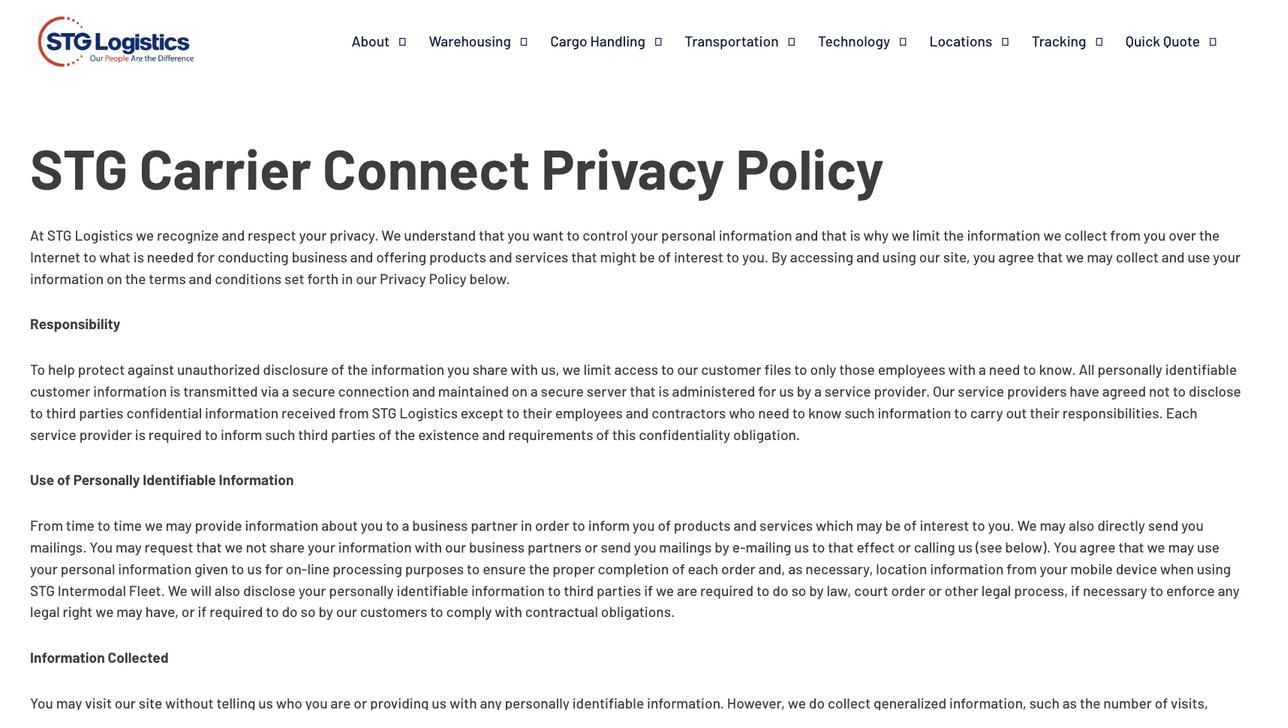 Task type: locate. For each thing, give the bounding box(es) containing it.
logistics up what
[[75, 227, 133, 244]]

in right partner
[[521, 517, 532, 535]]

you inside to help protect against unauthorized disclosure of the information you share with us, we limit access to our customer files to only those employees with a need to know. all personally identifiable customer information is transmitted via a secure connection and maintained on a secure server that is administered for us by a service provider. our service providers have agreed not to disclose to third parties confidential information received from stg logistics except to their employees and contractors who need to know such information to carry out their responsibilities. each service provider is required to inform such third parties of the existence and requirements of this confidentiality obligation.
[[447, 361, 470, 378]]

interest
[[674, 248, 723, 266], [920, 517, 969, 535]]

0 horizontal spatial inform
[[221, 426, 262, 443]]

are
[[677, 582, 697, 599]]

0 vertical spatial need
[[989, 361, 1020, 378]]

1 horizontal spatial you.
[[988, 517, 1014, 535]]

and down except
[[482, 426, 505, 443]]

0 horizontal spatial interest
[[674, 248, 723, 266]]

with right "comply"
[[495, 604, 522, 621]]

third down help
[[46, 404, 76, 422]]

the up connection
[[347, 361, 368, 378]]

cargo handling link
[[550, 32, 685, 50]]

0 horizontal spatial so
[[301, 604, 316, 621]]

if down will
[[198, 604, 207, 621]]

2 horizontal spatial parties
[[597, 582, 641, 599]]

0 vertical spatial logistics
[[75, 227, 133, 244]]

agree up the mobile
[[1080, 539, 1116, 556]]

0 vertical spatial business
[[292, 248, 347, 266]]

to help protect against unauthorized disclosure of the information you share with us, we limit access to our customer files to only those employees with a need to know. all personally identifiable customer information is transmitted via a secure connection and maintained on a secure server that is administered for us by a service provider. our service providers have agreed not to disclose to third parties confidential information received from stg logistics except to their employees and contractors who need to know such information to carry out their responsibilities. each service provider is required to inform such third parties of the existence and requirements of this confidentiality obligation.
[[30, 361, 1241, 443]]

0 horizontal spatial collect
[[1064, 227, 1107, 244]]

quote
[[1163, 32, 1200, 49]]

requirements
[[508, 426, 593, 443]]

using inside at stg logistics we recognize and respect your privacy. we understand that you want to control your personal information and that is why we limit the information we collect from you over the internet to what is needed for conducting business and offering products and services that might be of interest to you. by accessing and using our site, you agree that we may collect and use your information on the terms and conditions set forth in our privacy policy below.
[[882, 248, 916, 266]]

agree inside at stg logistics we recognize and respect your privacy. we understand that you want to control your personal information and that is why we limit the information we collect from you over the internet to what is needed for conducting business and offering products and services that might be of interest to you. by accessing and using our site, you agree that we may collect and use your information on the terms and conditions set forth in our privacy policy below.
[[998, 248, 1034, 266]]

share
[[473, 361, 508, 378], [270, 539, 305, 556]]

and up conducting
[[222, 227, 245, 244]]

quick
[[1126, 32, 1160, 49]]

1 horizontal spatial legal
[[981, 582, 1011, 599]]

2 their from the left
[[1030, 404, 1060, 422]]

necessary,
[[806, 561, 873, 578]]

0 vertical spatial share
[[473, 361, 508, 378]]

business down partner
[[469, 539, 525, 556]]

0 vertical spatial using
[[882, 248, 916, 266]]

0 vertical spatial personal
[[661, 227, 716, 244]]

0 vertical spatial products
[[429, 248, 486, 266]]

share up maintained
[[473, 361, 508, 378]]

0 horizontal spatial secure
[[292, 383, 335, 400]]

legal right other
[[981, 582, 1011, 599]]

from inside from time to time we may provide information about you to a business partner in order to inform you of products and services which may be of interest to you. we may also directly send you mailings. you may request that we not share your information with our business partners or send you mailings by e-mailing us to that effect or calling us (see below). you agree that we may use your personal information given to us for on-line processing purposes to ensure the proper completion of each order and, as necessary, location information from your mobile device when using stg intermodal fleet. we will also disclose your personally identifiable information to third parties if we are required to do so by law, court order or other legal process, if necessary to enforce any legal right we may have, or if required to do so by our customers to comply with contractual obligations.
[[1007, 561, 1037, 578]]

use
[[1188, 248, 1210, 266], [1197, 539, 1220, 556]]

for left on-
[[265, 561, 283, 578]]

2 vertical spatial required
[[210, 604, 263, 621]]

be inside at stg logistics we recognize and respect your privacy. we understand that you want to control your personal information and that is why we limit the information we collect from you over the internet to what is needed for conducting business and offering products and services that might be of interest to you. by accessing and using our site, you agree that we may collect and use your information on the terms and conditions set forth in our privacy policy below.
[[639, 248, 655, 266]]

personally
[[73, 472, 140, 489]]

order
[[535, 517, 569, 535], [721, 561, 756, 578], [891, 582, 926, 599]]

and
[[222, 227, 245, 244], [795, 227, 818, 244], [350, 248, 373, 266], [489, 248, 512, 266], [856, 248, 879, 266], [1162, 248, 1185, 266], [189, 270, 212, 287], [412, 383, 435, 400], [626, 404, 649, 422], [482, 426, 505, 443], [734, 517, 757, 535]]

proper
[[553, 561, 595, 578]]

order down e-
[[721, 561, 756, 578]]

logistics inside to help protect against unauthorized disclosure of the information you share with us, we limit access to our customer files to only those employees with a need to know. all personally identifiable customer information is transmitted via a secure connection and maintained on a secure server that is administered for us by a service provider. our service providers have agreed not to disclose to third parties confidential information received from stg logistics except to their employees and contractors who need to know such information to carry out their responsibilities. each service provider is required to inform such third parties of the existence and requirements of this confidentiality obligation.
[[400, 404, 458, 422]]

as
[[788, 561, 803, 578]]

0 horizontal spatial such
[[265, 426, 295, 443]]

0 horizontal spatial employees
[[555, 404, 623, 422]]

information down the right
[[30, 649, 105, 667]]

1 horizontal spatial we
[[382, 227, 401, 244]]

0 horizontal spatial in
[[341, 270, 353, 287]]

order up the "partners"
[[535, 517, 569, 535]]

1 horizontal spatial secure
[[541, 383, 584, 400]]

also left directly
[[1069, 517, 1095, 535]]

employees up the 'provider.'
[[878, 361, 946, 378]]

information
[[719, 227, 792, 244], [967, 227, 1041, 244], [30, 270, 104, 287], [371, 361, 444, 378], [93, 383, 167, 400], [205, 404, 279, 422], [878, 404, 951, 422], [245, 517, 319, 535], [338, 539, 412, 556], [118, 561, 192, 578], [930, 561, 1004, 578], [471, 582, 545, 599]]

1 vertical spatial personally
[[329, 582, 394, 599]]

service
[[825, 383, 871, 400], [958, 383, 1004, 400], [30, 426, 76, 443]]

completion
[[598, 561, 669, 578]]

in
[[341, 270, 353, 287], [521, 517, 532, 535]]

required down each at the bottom right of the page
[[700, 582, 754, 599]]

2 horizontal spatial required
[[700, 582, 754, 599]]

privacy up the control
[[541, 134, 725, 201]]

personally down processing
[[329, 582, 394, 599]]

1 horizontal spatial identifiable
[[1165, 361, 1237, 378]]

also right will
[[214, 582, 240, 599]]

interest inside from time to time we may provide information about you to a business partner in order to inform you of products and services which may be of interest to you. we may also directly send you mailings. you may request that we not share your information with our business partners or send you mailings by e-mailing us to that effect or calling us (see below). you agree that we may use your personal information given to us for on-line processing purposes to ensure the proper completion of each order and, as necessary, location information from your mobile device when using stg intermodal fleet. we will also disclose your personally identifiable information to third parties if we are required to do so by law, court order or other legal process, if necessary to enforce any legal right we may have, or if required to do so by our customers to comply with contractual obligations.
[[920, 517, 969, 535]]

to
[[30, 361, 45, 378]]

each
[[1166, 404, 1198, 422]]

disclose inside from time to time we may provide information about you to a business partner in order to inform you of products and services which may be of interest to you. we may also directly send you mailings. you may request that we not share your information with our business partners or send you mailings by e-mailing us to that effect or calling us (see below). you agree that we may use your personal information given to us for on-line processing purposes to ensure the proper completion of each order and, as necessary, location information from your mobile device when using stg intermodal fleet. we will also disclose your personally identifiable information to third parties if we are required to do so by law, court order or other legal process, if necessary to enforce any legal right we may have, or if required to do so by our customers to comply with contractual obligations.
[[243, 582, 296, 599]]

if
[[644, 582, 653, 599], [1071, 582, 1080, 599], [198, 604, 207, 621]]

our down offering
[[356, 270, 377, 287]]

with left us,
[[511, 361, 538, 378]]

1 horizontal spatial privacy
[[541, 134, 725, 201]]

limit inside at stg logistics we recognize and respect your privacy. we understand that you want to control your personal information and that is why we limit the information we collect from you over the internet to what is needed for conducting business and offering products and services that might be of interest to you. by accessing and using our site, you agree that we may collect and use your information on the terms and conditions set forth in our privacy policy below.
[[913, 227, 941, 244]]

privacy
[[541, 134, 725, 201], [380, 270, 426, 287]]

below.
[[469, 270, 510, 287]]

1 vertical spatial services
[[760, 517, 813, 535]]

inform up completion
[[588, 517, 630, 535]]

parties inside from time to time we may provide information about you to a business partner in order to inform you of products and services which may be of interest to you. we may also directly send you mailings. you may request that we not share your information with our business partners or send you mailings by e-mailing us to that effect or calling us (see below). you agree that we may use your personal information given to us for on-line processing purposes to ensure the proper completion of each order and, as necessary, location information from your mobile device when using stg intermodal fleet. we will also disclose your personally identifiable information to third parties if we are required to do so by law, court order or other legal process, if necessary to enforce any legal right we may have, or if required to do so by our customers to comply with contractual obligations.
[[597, 582, 641, 599]]

do down on-
[[282, 604, 298, 621]]

that inside to help protect against unauthorized disclosure of the information you share with us, we limit access to our customer files to only those employees with a need to know. all personally identifiable customer information is transmitted via a secure connection and maintained on a secure server that is administered for us by a service provider. our service providers have agreed not to disclose to third parties confidential information received from stg logistics except to their employees and contractors who need to know such information to carry out their responsibilities. each service provider is required to inform such third parties of the existence and requirements of this confidentiality obligation.
[[630, 383, 656, 400]]

location
[[876, 561, 927, 578]]

for inside to help protect against unauthorized disclosure of the information you share with us, we limit access to our customer files to only those employees with a need to know. all personally identifiable customer information is transmitted via a secure connection and maintained on a secure server that is administered for us by a service provider. our service providers have agreed not to disclose to third parties confidential information received from stg logistics except to their employees and contractors who need to know such information to carry out their responsibilities. each service provider is required to inform such third parties of the existence and requirements of this confidentiality obligation.
[[758, 383, 776, 400]]

limit up "server"
[[583, 361, 611, 378]]

you up the mobile
[[1054, 539, 1077, 556]]

use of personally identifiable information
[[30, 472, 294, 489]]

locations
[[930, 32, 992, 49]]

information up provide
[[219, 472, 294, 489]]

disclose up each
[[1189, 383, 1241, 400]]

1 vertical spatial customer
[[30, 383, 90, 400]]

1 horizontal spatial time
[[113, 517, 142, 535]]

2 horizontal spatial third
[[564, 582, 594, 599]]

on
[[106, 270, 122, 287], [512, 383, 528, 400]]

0 vertical spatial we
[[382, 227, 401, 244]]

contractors
[[652, 404, 726, 422]]

1 horizontal spatial inform
[[588, 517, 630, 535]]

for inside at stg logistics we recognize and respect your privacy. we understand that you want to control your personal information and that is why we limit the information we collect from you over the internet to what is needed for conducting business and offering products and services that might be of interest to you. by accessing and using our site, you agree that we may collect and use your information on the terms and conditions set forth in our privacy policy below.
[[197, 248, 215, 266]]

maintained
[[438, 383, 509, 400]]

privacy down offering
[[380, 270, 426, 287]]

1 secure from the left
[[292, 383, 335, 400]]

given
[[194, 561, 228, 578]]

fleet.
[[129, 582, 165, 599]]

0 horizontal spatial policy
[[429, 270, 467, 287]]

time
[[66, 517, 94, 535], [113, 517, 142, 535]]

us down files
[[779, 383, 794, 400]]

1 vertical spatial such
[[265, 426, 295, 443]]

and up accessing
[[795, 227, 818, 244]]

stg inside to help protect against unauthorized disclosure of the information you share with us, we limit access to our customer files to only those employees with a need to know. all personally identifiable customer information is transmitted via a secure connection and maintained on a secure server that is administered for us by a service provider. our service providers have agreed not to disclose to third parties confidential information received from stg logistics except to their employees and contractors who need to know such information to carry out their responsibilities. each service provider is required to inform such third parties of the existence and requirements of this confidentiality obligation.
[[372, 404, 397, 422]]

agree right site, on the top right of the page
[[998, 248, 1034, 266]]

0 horizontal spatial share
[[270, 539, 305, 556]]

0 vertical spatial customer
[[701, 361, 762, 378]]

intermodal
[[58, 582, 126, 599]]

products inside from time to time we may provide information about you to a business partner in order to inform you of products and services which may be of interest to you. we may also directly send you mailings. you may request that we not share your information with our business partners or send you mailings by e-mailing us to that effect or calling us (see below). you agree that we may use your personal information given to us for on-line processing purposes to ensure the proper completion of each order and, as necessary, location information from your mobile device when using stg intermodal fleet. we will also disclose your personally identifiable information to third parties if we are required to do so by law, court order or other legal process, if necessary to enforce any legal right we may have, or if required to do so by our customers to comply with contractual obligations.
[[674, 517, 731, 535]]

set
[[284, 270, 304, 287]]

those
[[839, 361, 875, 378]]

0 vertical spatial on
[[106, 270, 122, 287]]

and inside from time to time we may provide information about you to a business partner in order to inform you of products and services which may be of interest to you. we may also directly send you mailings. you may request that we not share your information with our business partners or send you mailings by e-mailing us to that effect or calling us (see below). you agree that we may use your personal information given to us for on-line processing purposes to ensure the proper completion of each order and, as necessary, location information from your mobile device when using stg intermodal fleet. we will also disclose your personally identifiable information to third parties if we are required to do so by law, court order or other legal process, if necessary to enforce any legal right we may have, or if required to do so by our customers to comply with contractual obligations.
[[734, 517, 757, 535]]

control
[[583, 227, 628, 244]]

disclose inside to help protect against unauthorized disclosure of the information you share with us, we limit access to our customer files to only those employees with a need to know. all personally identifiable customer information is transmitted via a secure connection and maintained on a secure server that is administered for us by a service provider. our service providers have agreed not to disclose to third parties confidential information received from stg logistics except to their employees and contractors who need to know such information to carry out their responsibilities. each service provider is required to inform such third parties of the existence and requirements of this confidentiality obligation.
[[1189, 383, 1241, 400]]

at
[[30, 227, 44, 244]]

stg inside at stg logistics we recognize and respect your privacy. we understand that you want to control your personal information and that is why we limit the information we collect from you over the internet to what is needed for conducting business and offering products and services that might be of interest to you. by accessing and using our site, you agree that we may collect and use your information on the terms and conditions set forth in our privacy policy below.
[[47, 227, 72, 244]]

using down why
[[882, 248, 916, 266]]

need
[[989, 361, 1020, 378], [758, 404, 789, 422]]

their up requirements at the bottom left
[[523, 404, 552, 422]]

0 vertical spatial collect
[[1064, 227, 1107, 244]]

1 horizontal spatial agree
[[1080, 539, 1116, 556]]

want
[[533, 227, 564, 244]]

of inside at stg logistics we recognize and respect your privacy. we understand that you want to control your personal information and that is why we limit the information we collect from you over the internet to what is needed for conducting business and offering products and services that might be of interest to you. by accessing and using our site, you agree that we may collect and use your information on the terms and conditions set forth in our privacy policy below.
[[658, 248, 671, 266]]

0 vertical spatial interest
[[674, 248, 723, 266]]

is
[[850, 227, 861, 244], [133, 248, 144, 266], [170, 383, 180, 400], [658, 383, 669, 400], [135, 426, 146, 443]]

1 vertical spatial in
[[521, 517, 532, 535]]

a
[[979, 361, 986, 378], [282, 383, 289, 400], [530, 383, 538, 400], [814, 383, 822, 400], [402, 517, 409, 535]]

below).
[[1005, 539, 1051, 556]]

the
[[943, 227, 964, 244], [1199, 227, 1220, 244], [125, 270, 146, 287], [347, 361, 368, 378], [395, 426, 415, 443], [529, 561, 550, 578]]

customer down help
[[30, 383, 90, 400]]

necessary
[[1083, 582, 1147, 599]]

0 horizontal spatial parties
[[79, 404, 124, 422]]

by inside to help protect against unauthorized disclosure of the information you share with us, we limit access to our customer files to only those employees with a need to know. all personally identifiable customer information is transmitted via a secure connection and maintained on a secure server that is administered for us by a service provider. our service providers have agreed not to disclose to third parties confidential information received from stg logistics except to their employees and contractors who need to know such information to carry out their responsibilities. each service provider is required to inform such third parties of the existence and requirements of this confidentiality obligation.
[[797, 383, 811, 400]]

0 horizontal spatial third
[[46, 404, 76, 422]]

recognize
[[157, 227, 219, 244]]

and left maintained
[[412, 383, 435, 400]]

share inside to help protect against unauthorized disclosure of the information you share with us, we limit access to our customer files to only those employees with a need to know. all personally identifiable customer information is transmitted via a secure connection and maintained on a secure server that is administered for us by a service provider. our service providers have agreed not to disclose to third parties confidential information received from stg logistics except to their employees and contractors who need to know such information to carry out their responsibilities. each service provider is required to inform such third parties of the existence and requirements of this confidentiality obligation.
[[473, 361, 508, 378]]

0 horizontal spatial we
[[168, 582, 188, 599]]

1 vertical spatial also
[[214, 582, 240, 599]]

2 horizontal spatial for
[[758, 383, 776, 400]]

by
[[797, 383, 811, 400], [715, 539, 729, 556], [809, 582, 824, 599], [319, 604, 333, 621]]

do down and,
[[773, 582, 788, 599]]

you. inside from time to time we may provide information about you to a business partner in order to inform you of products and services which may be of interest to you. we may also directly send you mailings. you may request that we not share your information with our business partners or send you mailings by e-mailing us to that effect or calling us (see below). you agree that we may use your personal information given to us for on-line processing purposes to ensure the proper completion of each order and, as necessary, location information from your mobile device when using stg intermodal fleet. we will also disclose your personally identifiable information to third parties if we are required to do so by law, court order or other legal process, if necessary to enforce any legal right we may have, or if required to do so by our customers to comply with contractual obligations.
[[988, 517, 1014, 535]]

site,
[[943, 248, 970, 266]]

0 horizontal spatial from
[[339, 404, 369, 422]]

0 horizontal spatial products
[[429, 248, 486, 266]]

interest inside at stg logistics we recognize and respect your privacy. we understand that you want to control your personal information and that is why we limit the information we collect from you over the internet to what is needed for conducting business and offering products and services that might be of interest to you. by accessing and using our site, you agree that we may collect and use your information on the terms and conditions set forth in our privacy policy below.
[[674, 248, 723, 266]]

1 horizontal spatial from
[[1007, 561, 1037, 578]]

or up proper
[[584, 539, 598, 556]]

you right mailings.
[[90, 539, 113, 556]]

1 vertical spatial agree
[[1080, 539, 1116, 556]]

use up enforce
[[1197, 539, 1220, 556]]

from inside at stg logistics we recognize and respect your privacy. we understand that you want to control your personal information and that is why we limit the information we collect from you over the internet to what is needed for conducting business and offering products and services that might be of interest to you. by accessing and using our site, you agree that we may collect and use your information on the terms and conditions set forth in our privacy policy below.
[[1110, 227, 1141, 244]]

we up below).
[[1017, 517, 1037, 535]]

2 you from the left
[[1054, 539, 1077, 556]]

2 vertical spatial from
[[1007, 561, 1037, 578]]

have
[[1070, 383, 1099, 400]]

or down will
[[182, 604, 195, 621]]

on down what
[[106, 270, 122, 287]]

0 horizontal spatial services
[[515, 248, 568, 266]]

is right what
[[133, 248, 144, 266]]

of right might
[[658, 248, 671, 266]]

0 vertical spatial inform
[[221, 426, 262, 443]]

0 vertical spatial in
[[341, 270, 353, 287]]

court
[[854, 582, 888, 599]]

need up obligation.
[[758, 404, 789, 422]]

2 vertical spatial third
[[564, 582, 594, 599]]

1 horizontal spatial also
[[1069, 517, 1095, 535]]

1 horizontal spatial services
[[760, 517, 813, 535]]

0 horizontal spatial business
[[292, 248, 347, 266]]

1 horizontal spatial interest
[[920, 517, 969, 535]]

conditions
[[215, 270, 282, 287]]

such right know
[[845, 404, 875, 422]]

0 vertical spatial agree
[[998, 248, 1034, 266]]

1 their from the left
[[523, 404, 552, 422]]

1 vertical spatial from
[[339, 404, 369, 422]]

our inside to help protect against unauthorized disclosure of the information you share with us, we limit access to our customer files to only those employees with a need to know. all personally identifiable customer information is transmitted via a secure connection and maintained on a secure server that is administered for us by a service provider. our service providers have agreed not to disclose to third parties confidential information received from stg logistics except to their employees and contractors who need to know such information to carry out their responsibilities. each service provider is required to inform such third parties of the existence and requirements of this confidentiality obligation.
[[677, 361, 698, 378]]

a up requirements at the bottom left
[[530, 383, 538, 400]]

provide
[[195, 517, 242, 535]]

technology link
[[818, 32, 930, 50]]

1 vertical spatial information
[[30, 649, 105, 667]]

provider
[[79, 426, 132, 443]]

0 horizontal spatial using
[[882, 248, 916, 266]]

you. up '(see' in the right bottom of the page
[[988, 517, 1014, 535]]

may inside at stg logistics we recognize and respect your privacy. we understand that you want to control your personal information and that is why we limit the information we collect from you over the internet to what is needed for conducting business and offering products and services that might be of interest to you. by accessing and using our site, you agree that we may collect and use your information on the terms and conditions set forth in our privacy policy below.
[[1087, 248, 1113, 266]]

information collected
[[30, 649, 169, 667]]

received
[[281, 404, 336, 422]]

third
[[46, 404, 76, 422], [298, 426, 328, 443], [564, 582, 594, 599]]

for
[[197, 248, 215, 266], [758, 383, 776, 400], [265, 561, 283, 578]]

offering
[[376, 248, 426, 266]]

0 vertical spatial services
[[515, 248, 568, 266]]

send right directly
[[1148, 517, 1179, 535]]

and down "over"
[[1162, 248, 1185, 266]]

we left will
[[168, 582, 188, 599]]

technology
[[818, 32, 890, 49]]

or left other
[[928, 582, 942, 599]]

our left site, on the top right of the page
[[919, 248, 940, 266]]

about
[[352, 32, 390, 49]]

personal
[[661, 227, 716, 244], [61, 561, 115, 578]]

0 horizontal spatial their
[[523, 404, 552, 422]]

service up use
[[30, 426, 76, 443]]

information up fleet.
[[118, 561, 192, 578]]

identifiable up each
[[1165, 361, 1237, 378]]

is up confidential
[[170, 383, 180, 400]]

0 vertical spatial for
[[197, 248, 215, 266]]

agree
[[998, 248, 1034, 266], [1080, 539, 1116, 556]]

0 vertical spatial such
[[845, 404, 875, 422]]

do
[[773, 582, 788, 599], [282, 604, 298, 621]]

inform
[[221, 426, 262, 443], [588, 517, 630, 535]]

parties
[[79, 404, 124, 422], [331, 426, 376, 443], [597, 582, 641, 599]]

services up "mailing"
[[760, 517, 813, 535]]

at stg logistics we recognize and respect your privacy. we understand that you want to control your personal information and that is why we limit the information we collect from you over the internet to what is needed for conducting business and offering products and services that might be of interest to you. by accessing and using our site, you agree that we may collect and use your information on the terms and conditions set forth in our privacy policy below.
[[30, 227, 1241, 287]]

0 vertical spatial disclose
[[1189, 383, 1241, 400]]

your
[[299, 227, 327, 244], [631, 227, 658, 244], [1213, 248, 1241, 266], [308, 539, 335, 556], [30, 561, 58, 578], [1040, 561, 1068, 578], [298, 582, 326, 599]]

of up connection
[[331, 361, 344, 378]]

our up the administered
[[677, 361, 698, 378]]

from inside to help protect against unauthorized disclosure of the information you share with us, we limit access to our customer files to only those employees with a need to know. all personally identifiable customer information is transmitted via a secure connection and maintained on a secure server that is administered for us by a service provider. our service providers have agreed not to disclose to third parties confidential information received from stg logistics except to their employees and contractors who need to know such information to carry out their responsibilities. each service provider is required to inform such third parties of the existence and requirements of this confidentiality obligation.
[[339, 404, 369, 422]]

might
[[600, 248, 637, 266]]

1 vertical spatial employees
[[555, 404, 623, 422]]

1 vertical spatial using
[[1197, 561, 1231, 578]]

personally
[[1098, 361, 1162, 378], [329, 582, 394, 599]]

parties up provider
[[79, 404, 124, 422]]

services
[[515, 248, 568, 266], [760, 517, 813, 535]]

need up providers
[[989, 361, 1020, 378]]

in right forth
[[341, 270, 353, 287]]

stg usa image
[[33, 0, 199, 88]]

ensure
[[483, 561, 526, 578]]

employees down "server"
[[555, 404, 623, 422]]

services inside at stg logistics we recognize and respect your privacy. we understand that you want to control your personal information and that is why we limit the information we collect from you over the internet to what is needed for conducting business and offering products and services that might be of interest to you. by accessing and using our site, you agree that we may collect and use your information on the terms and conditions set forth in our privacy policy below.
[[515, 248, 568, 266]]

from left "over"
[[1110, 227, 1141, 244]]

services down the want
[[515, 248, 568, 266]]

1 horizontal spatial third
[[298, 426, 328, 443]]

1 horizontal spatial not
[[1149, 383, 1170, 400]]

legal
[[981, 582, 1011, 599], [30, 604, 60, 621]]

limit right why
[[913, 227, 941, 244]]

a up 'purposes'
[[402, 517, 409, 535]]

inform down "transmitted" on the bottom left
[[221, 426, 262, 443]]

1 vertical spatial business
[[412, 517, 468, 535]]

1 horizontal spatial collect
[[1116, 248, 1159, 266]]

for inside from time to time we may provide information about you to a business partner in order to inform you of products and services which may be of interest to you. we may also directly send you mailings. you may request that we not share your information with our business partners or send you mailings by e-mailing us to that effect or calling us (see below). you agree that we may use your personal information given to us for on-line processing purposes to ensure the proper completion of each order and, as necessary, location information from your mobile device when using stg intermodal fleet. we will also disclose your personally identifiable information to third parties if we are required to do so by law, court order or other legal process, if necessary to enforce any legal right we may have, or if required to do so by our customers to comply with contractual obligations.
[[265, 561, 283, 578]]

1 vertical spatial interest
[[920, 517, 969, 535]]

1 horizontal spatial disclose
[[1189, 383, 1241, 400]]

2 vertical spatial for
[[265, 561, 283, 578]]

access
[[614, 361, 658, 378]]

transportation link
[[685, 32, 818, 50]]

us inside to help protect against unauthorized disclosure of the information you share with us, we limit access to our customer files to only those employees with a need to know. all personally identifiable customer information is transmitted via a secure connection and maintained on a secure server that is administered for us by a service provider. our service providers have agreed not to disclose to third parties confidential information received from stg logistics except to their employees and contractors who need to know such information to carry out their responsibilities. each service provider is required to inform such third parties of the existence and requirements of this confidentiality obligation.
[[779, 383, 794, 400]]

in inside at stg logistics we recognize and respect your privacy. we understand that you want to control your personal information and that is why we limit the information we collect from you over the internet to what is needed for conducting business and offering products and services that might be of interest to you. by accessing and using our site, you agree that we may collect and use your information on the terms and conditions set forth in our privacy policy below.
[[341, 270, 353, 287]]

in inside from time to time we may provide information about you to a business partner in order to inform you of products and services which may be of interest to you. we may also directly send you mailings. you may request that we not share your information with our business partners or send you mailings by e-mailing us to that effect or calling us (see below). you agree that we may use your personal information given to us for on-line processing purposes to ensure the proper completion of each order and, as necessary, location information from your mobile device when using stg intermodal fleet. we will also disclose your personally identifiable information to third parties if we are required to do so by law, court order or other legal process, if necessary to enforce any legal right we may have, or if required to do so by our customers to comply with contractual obligations.
[[521, 517, 532, 535]]

parties down completion
[[597, 582, 641, 599]]

privacy inside at stg logistics we recognize and respect your privacy. we understand that you want to control your personal information and that is why we limit the information we collect from you over the internet to what is needed for conducting business and offering products and services that might be of interest to you. by accessing and using our site, you agree that we may collect and use your information on the terms and conditions set forth in our privacy policy below.
[[380, 270, 426, 287]]

privacy.
[[330, 227, 379, 244]]

you. left "by"
[[742, 248, 769, 266]]

help
[[48, 361, 75, 378]]

legal left the right
[[30, 604, 60, 621]]

our up 'purposes'
[[445, 539, 466, 556]]

also
[[1069, 517, 1095, 535], [214, 582, 240, 599]]

0 vertical spatial limit
[[913, 227, 941, 244]]

so down as
[[791, 582, 806, 599]]

the right "over"
[[1199, 227, 1220, 244]]

0 vertical spatial third
[[46, 404, 76, 422]]

2 vertical spatial parties
[[597, 582, 641, 599]]

0 vertical spatial order
[[535, 517, 569, 535]]

identifiable down 'purposes'
[[397, 582, 468, 599]]

their down providers
[[1030, 404, 1060, 422]]

0 horizontal spatial be
[[639, 248, 655, 266]]

other
[[945, 582, 979, 599]]

with up 'purposes'
[[415, 539, 442, 556]]

1 vertical spatial inform
[[588, 517, 630, 535]]

what
[[99, 248, 131, 266]]

1 you from the left
[[90, 539, 113, 556]]

using
[[882, 248, 916, 266], [1197, 561, 1231, 578]]

identifiable inside to help protect against unauthorized disclosure of the information you share with us, we limit access to our customer files to only those employees with a need to know. all personally identifiable customer information is transmitted via a secure connection and maintained on a secure server that is administered for us by a service provider. our service providers have agreed not to disclose to third parties confidential information received from stg logistics except to their employees and contractors who need to know such information to carry out their responsibilities. each service provider is required to inform such third parties of the existence and requirements of this confidentiality obligation.
[[1165, 361, 1237, 378]]

0 horizontal spatial personally
[[329, 582, 394, 599]]

a inside from time to time we may provide information about you to a business partner in order to inform you of products and services which may be of interest to you. we may also directly send you mailings. you may request that we not share your information with our business partners or send you mailings by e-mailing us to that effect or calling us (see below). you agree that we may use your personal information given to us for on-line processing purposes to ensure the proper completion of each order and, as necessary, location information from your mobile device when using stg intermodal fleet. we will also disclose your personally identifiable information to third parties if we are required to do so by law, court order or other legal process, if necessary to enforce any legal right we may have, or if required to do so by our customers to comply with contractual obligations.
[[402, 517, 409, 535]]

for down the recognize
[[197, 248, 215, 266]]



Task type: describe. For each thing, give the bounding box(es) containing it.
1 horizontal spatial such
[[845, 404, 875, 422]]

e-
[[732, 539, 746, 556]]

0 horizontal spatial order
[[535, 517, 569, 535]]

a up carry
[[979, 361, 986, 378]]

1 vertical spatial send
[[601, 539, 631, 556]]

us up as
[[794, 539, 809, 556]]

1 horizontal spatial business
[[412, 517, 468, 535]]

warehousing link
[[429, 32, 550, 50]]

stg inside from time to time we may provide information about you to a business partner in order to inform you of products and services which may be of interest to you. we may also directly send you mailings. you may request that we not share your information with our business partners or send you mailings by e-mailing us to that effect or calling us (see below). you agree that we may use your personal information given to us for on-line processing purposes to ensure the proper completion of each order and, as necessary, location information from your mobile device when using stg intermodal fleet. we will also disclose your personally identifiable information to third parties if we are required to do so by law, court order or other legal process, if necessary to enforce any legal right we may have, or if required to do so by our customers to comply with contractual obligations.
[[30, 582, 55, 599]]

obligations.
[[601, 604, 675, 621]]

2 horizontal spatial service
[[958, 383, 1004, 400]]

is up contractors
[[658, 383, 669, 400]]

information up connection
[[371, 361, 444, 378]]

responsibility
[[30, 316, 120, 333]]

of up calling at right bottom
[[904, 517, 917, 535]]

information down "transmitted" on the bottom left
[[205, 404, 279, 422]]

0 horizontal spatial if
[[198, 604, 207, 621]]

have,
[[145, 604, 179, 621]]

our left "customers"
[[336, 604, 357, 621]]

information down ensure
[[471, 582, 545, 599]]

mailings
[[659, 539, 712, 556]]

request
[[145, 539, 193, 556]]

0 vertical spatial information
[[219, 472, 294, 489]]

over
[[1169, 227, 1196, 244]]

accessing
[[790, 248, 853, 266]]

on-
[[286, 561, 307, 578]]

unauthorized
[[177, 361, 260, 378]]

share inside from time to time we may provide information about you to a business partner in order to inform you of products and services which may be of interest to you. we may also directly send you mailings. you may request that we not share your information with our business partners or send you mailings by e-mailing us to that effect or calling us (see below). you agree that we may use your personal information given to us for on-line processing purposes to ensure the proper completion of each order and, as necessary, location information from your mobile device when using stg intermodal fleet. we will also disclose your personally identifiable information to third parties if we are required to do so by law, court order or other legal process, if necessary to enforce any legal right we may have, or if required to do so by our customers to comply with contractual obligations.
[[270, 539, 305, 556]]

obligation.
[[733, 426, 800, 443]]

tracking
[[1032, 32, 1086, 49]]

agree inside from time to time we may provide information about you to a business partner in order to inform you of products and services which may be of interest to you. we may also directly send you mailings. you may request that we not share your information with our business partners or send you mailings by e-mailing us to that effect or calling us (see below). you agree that we may use your personal information given to us for on-line processing purposes to ensure the proper completion of each order and, as necessary, location information from your mobile device when using stg intermodal fleet. we will also disclose your personally identifiable information to third parties if we are required to do so by law, court order or other legal process, if necessary to enforce any legal right we may have, or if required to do so by our customers to comply with contractual obligations.
[[1080, 539, 1116, 556]]

logistics inside at stg logistics we recognize and respect your privacy. we understand that you want to control your personal information and that is why we limit the information we collect from you over the internet to what is needed for conducting business and offering products and services that might be of interest to you. by accessing and using our site, you agree that we may collect and use your information on the terms and conditions set forth in our privacy policy below.
[[75, 227, 133, 244]]

all
[[1079, 361, 1095, 378]]

0 horizontal spatial service
[[30, 426, 76, 443]]

transportation
[[685, 32, 779, 49]]

is down confidential
[[135, 426, 146, 443]]

1 horizontal spatial required
[[210, 604, 263, 621]]

on inside to help protect against unauthorized disclosure of the information you share with us, we limit access to our customer files to only those employees with a need to know. all personally identifiable customer information is transmitted via a secure connection and maintained on a secure server that is administered for us by a service provider. our service providers have agreed not to disclose to third parties confidential information received from stg logistics except to their employees and contractors who need to know such information to carry out their responsibilities. each service provider is required to inform such third parties of the existence and requirements of this confidentiality obligation.
[[512, 383, 528, 400]]

using inside from time to time we may provide information about you to a business partner in order to inform you of products and services which may be of interest to you. we may also directly send you mailings. you may request that we not share your information with our business partners or send you mailings by e-mailing us to that effect or calling us (see below). you agree that we may use your personal information given to us for on-line processing purposes to ensure the proper completion of each order and, as necessary, location information from your mobile device when using stg intermodal fleet. we will also disclose your personally identifiable information to third parties if we are required to do so by law, court order or other legal process, if necessary to enforce any legal right we may have, or if required to do so by our customers to comply with contractual obligations.
[[1197, 561, 1231, 578]]

be inside from time to time we may provide information about you to a business partner in order to inform you of products and services which may be of interest to you. we may also directly send you mailings. you may request that we not share your information with our business partners or send you mailings by e-mailing us to that effect or calling us (see below). you agree that we may use your personal information given to us for on-line processing purposes to ensure the proper completion of each order and, as necessary, location information from your mobile device when using stg intermodal fleet. we will also disclose your personally identifiable information to third parties if we are required to do so by law, court order or other legal process, if necessary to enforce any legal right we may have, or if required to do so by our customers to comply with contractual obligations.
[[885, 517, 901, 535]]

and up this
[[626, 404, 649, 422]]

we inside to help protect against unauthorized disclosure of the information you share with us, we limit access to our customer files to only those employees with a need to know. all personally identifiable customer information is transmitted via a secure connection and maintained on a secure server that is administered for us by a service provider. our service providers have agreed not to disclose to third parties confidential information received from stg logistics except to their employees and contractors who need to know such information to carry out their responsibilities. each service provider is required to inform such third parties of the existence and requirements of this confidentiality obligation.
[[562, 361, 581, 378]]

identifiable inside from time to time we may provide information about you to a business partner in order to inform you of products and services which may be of interest to you. we may also directly send you mailings. you may request that we not share your information with our business partners or send you mailings by e-mailing us to that effect or calling us (see below). you agree that we may use your personal information given to us for on-line processing purposes to ensure the proper completion of each order and, as necessary, location information from your mobile device when using stg intermodal fleet. we will also disclose your personally identifiable information to third parties if we are required to do so by law, court order or other legal process, if necessary to enforce any legal right we may have, or if required to do so by our customers to comply with contractual obligations.
[[397, 582, 468, 599]]

law,
[[827, 582, 851, 599]]

internet
[[30, 248, 80, 266]]

out
[[1006, 404, 1027, 422]]

1 horizontal spatial customer
[[701, 361, 762, 378]]

right
[[63, 604, 93, 621]]

policy inside at stg logistics we recognize and respect your privacy. we understand that you want to control your personal information and that is why we limit the information we collect from you over the internet to what is needed for conducting business and offering products and services that might be of interest to you. by accessing and using our site, you agree that we may collect and use your information on the terms and conditions set forth in our privacy policy below.
[[429, 270, 467, 287]]

disclosure
[[263, 361, 328, 378]]

0 vertical spatial also
[[1069, 517, 1095, 535]]

via
[[261, 383, 279, 400]]

information down the 'provider.'
[[878, 404, 951, 422]]

device
[[1116, 561, 1157, 578]]

personally inside to help protect against unauthorized disclosure of the information you share with us, we limit access to our customer files to only those employees with a need to know. all personally identifiable customer information is transmitted via a secure connection and maintained on a secure server that is administered for us by a service provider. our service providers have agreed not to disclose to third parties confidential information received from stg logistics except to their employees and contractors who need to know such information to carry out their responsibilities. each service provider is required to inform such third parties of the existence and requirements of this confidentiality obligation.
[[1098, 361, 1162, 378]]

with up 'our'
[[948, 361, 976, 378]]

files
[[764, 361, 791, 378]]

handling
[[590, 32, 645, 49]]

of down the mailings
[[672, 561, 685, 578]]

2 horizontal spatial if
[[1071, 582, 1080, 599]]

against
[[128, 361, 174, 378]]

1 vertical spatial collect
[[1116, 248, 1159, 266]]

1 vertical spatial third
[[298, 426, 328, 443]]

know.
[[1039, 361, 1076, 378]]

know
[[808, 404, 842, 422]]

carry
[[970, 404, 1003, 422]]

personal inside from time to time we may provide information about you to a business partner in order to inform you of products and services which may be of interest to you. we may also directly send you mailings. you may request that we not share your information with our business partners or send you mailings by e-mailing us to that effect or calling us (see below). you agree that we may use your personal information given to us for on-line processing purposes to ensure the proper completion of each order and, as necessary, location information from your mobile device when using stg intermodal fleet. we will also disclose your personally identifiable information to third parties if we are required to do so by law, court order or other legal process, if necessary to enforce any legal right we may have, or if required to do so by our customers to comply with contractual obligations.
[[61, 561, 115, 578]]

quick quote link
[[1126, 32, 1240, 50]]

us left '(see' in the right bottom of the page
[[958, 539, 973, 556]]

information up on-
[[245, 517, 319, 535]]

third inside from time to time we may provide information about you to a business partner in order to inform you of products and services which may be of interest to you. we may also directly send you mailings. you may request that we not share your information with our business partners or send you mailings by e-mailing us to that effect or calling us (see below). you agree that we may use your personal information given to us for on-line processing purposes to ensure the proper completion of each order and, as necessary, location information from your mobile device when using stg intermodal fleet. we will also disclose your personally identifiable information to third parties if we are required to do so by law, court order or other legal process, if necessary to enforce any legal right we may have, or if required to do so by our customers to comply with contractual obligations.
[[564, 582, 594, 599]]

by left e-
[[715, 539, 729, 556]]

information down against
[[93, 383, 167, 400]]

our
[[933, 383, 955, 400]]

confidentiality
[[639, 426, 730, 443]]

processing
[[333, 561, 402, 578]]

identifiable
[[143, 472, 216, 489]]

of down connection
[[378, 426, 392, 443]]

we inside at stg logistics we recognize and respect your privacy. we understand that you want to control your personal information and that is why we limit the information we collect from you over the internet to what is needed for conducting business and offering products and services that might be of interest to you. by accessing and using our site, you agree that we may collect and use your information on the terms and conditions set forth in our privacy policy below.
[[382, 227, 401, 244]]

business inside at stg logistics we recognize and respect your privacy. we understand that you want to control your personal information and that is why we limit the information we collect from you over the internet to what is needed for conducting business and offering products and services that might be of interest to you. by accessing and using our site, you agree that we may collect and use your information on the terms and conditions set forth in our privacy policy below.
[[292, 248, 347, 266]]

you. inside at stg logistics we recognize and respect your privacy. we understand that you want to control your personal information and that is why we limit the information we collect from you over the internet to what is needed for conducting business and offering products and services that might be of interest to you. by accessing and using our site, you agree that we may collect and use your information on the terms and conditions set forth in our privacy policy below.
[[742, 248, 769, 266]]

respect
[[248, 227, 296, 244]]

responsibilities.
[[1063, 404, 1163, 422]]

1 vertical spatial order
[[721, 561, 756, 578]]

0 vertical spatial do
[[773, 582, 788, 599]]

information up processing
[[338, 539, 412, 556]]

0 horizontal spatial also
[[214, 582, 240, 599]]

connect
[[323, 134, 530, 201]]

information up site, on the top right of the page
[[967, 227, 1041, 244]]

2 secure from the left
[[541, 383, 584, 400]]

use
[[30, 472, 54, 489]]

confidential
[[126, 404, 202, 422]]

use inside from time to time we may provide information about you to a business partner in order to inform you of products and services which may be of interest to you. we may also directly send you mailings. you may request that we not share your information with our business partners or send you mailings by e-mailing us to that effect or calling us (see below). you agree that we may use your personal information given to us for on-line processing purposes to ensure the proper completion of each order and, as necessary, location information from your mobile device when using stg intermodal fleet. we will also disclose your personally identifiable information to third parties if we are required to do so by law, court order or other legal process, if necessary to enforce any legal right we may have, or if required to do so by our customers to comply with contractual obligations.
[[1197, 539, 1220, 556]]

providers
[[1007, 383, 1067, 400]]

is left why
[[850, 227, 861, 244]]

will
[[190, 582, 212, 599]]

stg carrier connect privacy policy
[[30, 134, 884, 201]]

needed
[[147, 248, 194, 266]]

cargo handling
[[550, 32, 645, 49]]

server
[[587, 383, 627, 400]]

2 time from the left
[[113, 517, 142, 535]]

why
[[863, 227, 889, 244]]

(see
[[976, 539, 1002, 556]]

by down line
[[319, 604, 333, 621]]

1 horizontal spatial if
[[644, 582, 653, 599]]

except
[[461, 404, 504, 422]]

effect
[[857, 539, 895, 556]]

connection
[[338, 383, 409, 400]]

required inside to help protect against unauthorized disclosure of the information you share with us, we limit access to our customer files to only those employees with a need to know. all personally identifiable customer information is transmitted via a secure connection and maintained on a secure server that is administered for us by a service provider. our service providers have agreed not to disclose to third parties confidential information received from stg logistics except to their employees and contractors who need to know such information to carry out their responsibilities. each service provider is required to inform such third parties of the existence and requirements of this confidentiality obligation.
[[148, 426, 202, 443]]

information down internet
[[30, 270, 104, 287]]

the down what
[[125, 270, 146, 287]]

1 vertical spatial do
[[282, 604, 298, 621]]

customers
[[360, 604, 427, 621]]

only
[[810, 361, 836, 378]]

2 vertical spatial order
[[891, 582, 926, 599]]

0 vertical spatial employees
[[878, 361, 946, 378]]

administered
[[672, 383, 755, 400]]

contractual
[[525, 604, 598, 621]]

0 vertical spatial so
[[791, 582, 806, 599]]

and down privacy.
[[350, 248, 373, 266]]

1 vertical spatial parties
[[331, 426, 376, 443]]

by left law,
[[809, 582, 824, 599]]

a down only
[[814, 383, 822, 400]]

which
[[816, 517, 853, 535]]

directly
[[1098, 517, 1145, 535]]

tracking link
[[1032, 32, 1126, 50]]

not inside to help protect against unauthorized disclosure of the information you share with us, we limit access to our customer files to only those employees with a need to know. all personally identifiable customer information is transmitted via a secure connection and maintained on a secure server that is administered for us by a service provider. our service providers have agreed not to disclose to third parties confidential information received from stg logistics except to their employees and contractors who need to know such information to carry out their responsibilities. each service provider is required to inform such third parties of the existence and requirements of this confidentiality obligation.
[[1149, 383, 1170, 400]]

personally inside from time to time we may provide information about you to a business partner in order to inform you of products and services which may be of interest to you. we may also directly send you mailings. you may request that we not share your information with our business partners or send you mailings by e-mailing us to that effect or calling us (see below). you agree that we may use your personal information given to us for on-line processing purposes to ensure the proper completion of each order and, as necessary, location information from your mobile device when using stg intermodal fleet. we will also disclose your personally identifiable information to third parties if we are required to do so by law, court order or other legal process, if necessary to enforce any legal right we may have, or if required to do so by our customers to comply with contractual obligations.
[[329, 582, 394, 599]]

this
[[612, 426, 636, 443]]

1 vertical spatial so
[[301, 604, 316, 621]]

carrier
[[139, 134, 311, 201]]

locations link
[[930, 32, 1032, 50]]

about
[[321, 517, 358, 535]]

on inside at stg logistics we recognize and respect your privacy. we understand that you want to control your personal information and that is why we limit the information we collect from you over the internet to what is needed for conducting business and offering products and services that might be of interest to you. by accessing and using our site, you agree that we may collect and use your information on the terms and conditions set forth in our privacy policy below.
[[106, 270, 122, 287]]

inform inside to help protect against unauthorized disclosure of the information you share with us, we limit access to our customer files to only those employees with a need to know. all personally identifiable customer information is transmitted via a secure connection and maintained on a secure server that is administered for us by a service provider. our service providers have agreed not to disclose to third parties confidential information received from stg logistics except to their employees and contractors who need to know such information to carry out their responsibilities. each service provider is required to inform such third parties of the existence and requirements of this confidentiality obligation.
[[221, 426, 262, 443]]

mailing
[[746, 539, 791, 556]]

or up location
[[898, 539, 911, 556]]

and up below.
[[489, 248, 512, 266]]

and,
[[758, 561, 785, 578]]

conducting
[[218, 248, 289, 266]]

2 vertical spatial we
[[168, 582, 188, 599]]

and right terms
[[189, 270, 212, 287]]

1 horizontal spatial send
[[1148, 517, 1179, 535]]

use inside at stg logistics we recognize and respect your privacy. we understand that you want to control your personal information and that is why we limit the information we collect from you over the internet to what is needed for conducting business and offering products and services that might be of interest to you. by accessing and using our site, you agree that we may collect and use your information on the terms and conditions set forth in our privacy policy below.
[[1188, 248, 1210, 266]]

1 vertical spatial legal
[[30, 604, 60, 621]]

mobile
[[1070, 561, 1113, 578]]

collected
[[108, 649, 169, 667]]

understand
[[404, 227, 476, 244]]

1 vertical spatial we
[[1017, 517, 1037, 535]]

0 horizontal spatial information
[[30, 649, 105, 667]]

not inside from time to time we may provide information about you to a business partner in order to inform you of products and services which may be of interest to you. we may also directly send you mailings. you may request that we not share your information with our business partners or send you mailings by e-mailing us to that effect or calling us (see below). you agree that we may use your personal information given to us for on-line processing purposes to ensure the proper completion of each order and, as necessary, location information from your mobile device when using stg intermodal fleet. we will also disclose your personally identifiable information to third parties if we are required to do so by law, court order or other legal process, if necessary to enforce any legal right we may have, or if required to do so by our customers to comply with contractual obligations.
[[246, 539, 267, 556]]

mailings.
[[30, 539, 87, 556]]

products inside at stg logistics we recognize and respect your privacy. we understand that you want to control your personal information and that is why we limit the information we collect from you over the internet to what is needed for conducting business and offering products and services that might be of interest to you. by accessing and using our site, you agree that we may collect and use your information on the terms and conditions set forth in our privacy policy below.
[[429, 248, 486, 266]]

1 time from the left
[[66, 517, 94, 535]]

1 vertical spatial required
[[700, 582, 754, 599]]

the left existence
[[395, 426, 415, 443]]

2 horizontal spatial business
[[469, 539, 525, 556]]

inform inside from time to time we may provide information about you to a business partner in order to inform you of products and services which may be of interest to you. we may also directly send you mailings. you may request that we not share your information with our business partners or send you mailings by e-mailing us to that effect or calling us (see below). you agree that we may use your personal information given to us for on-line processing purposes to ensure the proper completion of each order and, as necessary, location information from your mobile device when using stg intermodal fleet. we will also disclose your personally identifiable information to third parties if we are required to do so by law, court order or other legal process, if necessary to enforce any legal right we may have, or if required to do so by our customers to comply with contractual obligations.
[[588, 517, 630, 535]]

1 horizontal spatial policy
[[736, 134, 884, 201]]

0 vertical spatial parties
[[79, 404, 124, 422]]

process,
[[1014, 582, 1068, 599]]

line
[[307, 561, 330, 578]]

information up "by"
[[719, 227, 792, 244]]

information up other
[[930, 561, 1004, 578]]

warehousing
[[429, 32, 511, 49]]

of right use
[[57, 472, 70, 489]]

services inside from time to time we may provide information about you to a business partner in order to inform you of products and services which may be of interest to you. we may also directly send you mailings. you may request that we not share your information with our business partners or send you mailings by e-mailing us to that effect or calling us (see below). you agree that we may use your personal information given to us for on-line processing purposes to ensure the proper completion of each order and, as necessary, location information from your mobile device when using stg intermodal fleet. we will also disclose your personally identifiable information to third parties if we are required to do so by law, court order or other legal process, if necessary to enforce any legal right we may have, or if required to do so by our customers to comply with contractual obligations.
[[760, 517, 813, 535]]

of up the mailings
[[658, 517, 671, 535]]

us left on-
[[247, 561, 262, 578]]

personal inside at stg logistics we recognize and respect your privacy. we understand that you want to control your personal information and that is why we limit the information we collect from you over the internet to what is needed for conducting business and offering products and services that might be of interest to you. by accessing and using our site, you agree that we may collect and use your information on the terms and conditions set forth in our privacy policy below.
[[661, 227, 716, 244]]

1 horizontal spatial service
[[825, 383, 871, 400]]

the inside from time to time we may provide information about you to a business partner in order to inform you of products and services which may be of interest to you. we may also directly send you mailings. you may request that we not share your information with our business partners or send you mailings by e-mailing us to that effect or calling us (see below). you agree that we may use your personal information given to us for on-line processing purposes to ensure the proper completion of each order and, as necessary, location information from your mobile device when using stg intermodal fleet. we will also disclose your personally identifiable information to third parties if we are required to do so by law, court order or other legal process, if necessary to enforce any legal right we may have, or if required to do so by our customers to comply with contractual obligations.
[[529, 561, 550, 578]]

limit inside to help protect against unauthorized disclosure of the information you share with us, we limit access to our customer files to only those employees with a need to know. all personally identifiable customer information is transmitted via a secure connection and maintained on a secure server that is administered for us by a service provider. our service providers have agreed not to disclose to third parties confidential information received from stg logistics except to their employees and contractors who need to know such information to carry out their responsibilities. each service provider is required to inform such third parties of the existence and requirements of this confidentiality obligation.
[[583, 361, 611, 378]]

purposes
[[405, 561, 464, 578]]

and down why
[[856, 248, 879, 266]]

calling
[[914, 539, 955, 556]]

a right via
[[282, 383, 289, 400]]

of left this
[[596, 426, 609, 443]]

the up site, on the top right of the page
[[943, 227, 964, 244]]

0 horizontal spatial need
[[758, 404, 789, 422]]



Task type: vqa. For each thing, say whether or not it's contained in the screenshot.
agree within the At STG Logistics we recognize and respect your privacy. We understand that you want to control your personal information and that is why we limit the information we collect from you over the Internet to what is needed for conducting business and offering products and services that might be of interest to you. By accessing and using our site, you agree that we may collect and use your information on the terms and conditions set forth in our Privacy Policy below.
yes



